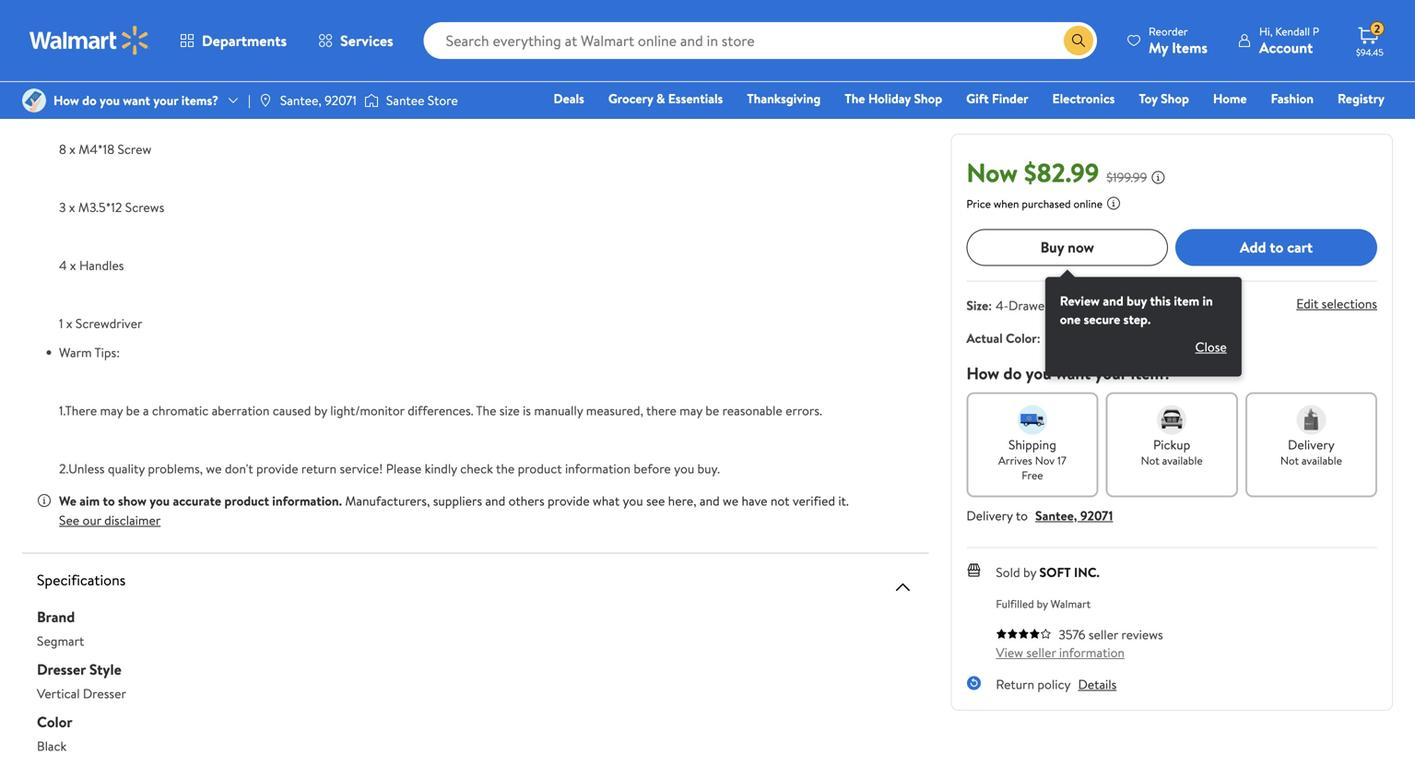 Task type: locate. For each thing, give the bounding box(es) containing it.
0 horizontal spatial available
[[1163, 453, 1204, 468]]

0 horizontal spatial not
[[1142, 453, 1160, 468]]

$94.45
[[1357, 46, 1384, 59]]

actual color :
[[967, 329, 1041, 347]]

want for item?
[[1056, 362, 1092, 385]]

to for add
[[1271, 237, 1284, 257]]

0 horizontal spatial do
[[82, 91, 97, 109]]

available inside pickup not available
[[1163, 453, 1204, 468]]

we inside we aim to show you accurate product information. manufacturers, suppliers and others provide what you see here, and we have not verified it. see our disclaimer
[[723, 492, 739, 510]]

delivery down intent image for delivery in the right of the page
[[1289, 436, 1335, 454]]

0 horizontal spatial we
[[206, 460, 222, 478]]

be
[[126, 402, 140, 420], [706, 402, 720, 420]]

available down intent image for pickup
[[1163, 453, 1204, 468]]

2 available from the left
[[1302, 453, 1343, 468]]

92071
[[325, 91, 357, 109], [1081, 507, 1114, 525]]

want up screw
[[123, 91, 150, 109]]

the left holiday in the top right of the page
[[845, 89, 866, 107]]

x for m5*50
[[76, 82, 82, 100]]

be left reasonable
[[706, 402, 720, 420]]

4- up "m5*50"
[[76, 24, 88, 42]]

how do you want your item?
[[967, 362, 1172, 385]]

2 1 from the top
[[59, 314, 63, 332]]

x right the 3 on the top left of the page
[[69, 198, 75, 216]]

we
[[59, 492, 76, 510]]

Walmart Site-Wide search field
[[424, 22, 1098, 59]]

not for pickup
[[1142, 453, 1160, 468]]

online
[[1074, 196, 1103, 211]]

learn more about strikethrough prices image
[[1152, 170, 1166, 185]]

available
[[1163, 453, 1204, 468], [1302, 453, 1343, 468]]

electronics link
[[1045, 89, 1124, 108]]

1 horizontal spatial do
[[1004, 362, 1022, 385]]

you
[[100, 91, 120, 109], [1026, 362, 1052, 385], [674, 460, 695, 478], [150, 492, 170, 510], [623, 492, 644, 510]]

0 vertical spatial want
[[123, 91, 150, 109]]

my
[[1149, 37, 1169, 58]]

1 horizontal spatial product
[[518, 460, 562, 478]]

how do you want your items?
[[54, 91, 219, 109]]

1 vertical spatial 1
[[59, 314, 63, 332]]

0 horizontal spatial :
[[989, 296, 993, 314]]

do right 28
[[82, 91, 97, 109]]

you right show
[[150, 492, 170, 510]]

may
[[100, 402, 123, 420], [680, 402, 703, 420]]

1 vertical spatial your
[[1096, 362, 1128, 385]]

want down the 'one'
[[1056, 362, 1092, 385]]

the left size
[[476, 402, 497, 420]]

x right 8
[[69, 140, 76, 158]]

1 vertical spatial :
[[1038, 329, 1041, 347]]

1 horizontal spatial provide
[[548, 492, 590, 510]]

seller down 3.8862 stars out of 5, based on 3576 seller reviews element
[[1027, 644, 1057, 662]]

1 be from the left
[[126, 402, 140, 420]]

1 1 from the top
[[59, 24, 63, 42]]

0 horizontal spatial may
[[100, 402, 123, 420]]

fashion
[[1272, 89, 1315, 107]]

by
[[314, 402, 327, 420], [1024, 563, 1037, 581], [1037, 596, 1049, 612]]

and left others in the left of the page
[[486, 492, 506, 510]]

x up 28
[[66, 24, 72, 42]]

size : 4-drawer
[[967, 296, 1050, 314]]

may right 1.there
[[100, 402, 123, 420]]

 image left santee
[[364, 91, 379, 110]]

1 vertical spatial 92071
[[1081, 507, 1114, 525]]

1 vertical spatial by
[[1024, 563, 1037, 581]]

1 vertical spatial drawer
[[1009, 296, 1050, 314]]

search icon image
[[1072, 33, 1087, 48]]

edit selections button
[[1297, 295, 1378, 313]]

2 vertical spatial dresser
[[83, 685, 126, 703]]

not down intent image for pickup
[[1142, 453, 1160, 468]]

1 horizontal spatial may
[[680, 402, 703, 420]]

drawer up 28 x m5*50 screws in the top of the page
[[88, 24, 129, 42]]

and inside review and buy this item in one secure step.
[[1104, 292, 1124, 310]]

0 vertical spatial do
[[82, 91, 97, 109]]

black
[[37, 737, 67, 755]]

1 horizontal spatial santee,
[[1036, 507, 1078, 525]]

we left the don't
[[206, 460, 222, 478]]

1 horizontal spatial 4-
[[996, 296, 1009, 314]]

0 vertical spatial 1
[[59, 24, 63, 42]]

edit
[[1297, 295, 1319, 313]]

caused
[[273, 402, 311, 420]]

close button
[[1181, 332, 1242, 362]]

home link
[[1206, 89, 1256, 108]]

0 vertical spatial delivery
[[1289, 436, 1335, 454]]

1 vertical spatial do
[[1004, 362, 1022, 385]]

intent image for delivery image
[[1297, 405, 1327, 435]]

0 horizontal spatial shop
[[915, 89, 943, 107]]

28
[[59, 82, 73, 100]]

x for screwdriver
[[66, 314, 72, 332]]

and up secure
[[1104, 292, 1124, 310]]

1 not from the left
[[1142, 453, 1160, 468]]

product right the
[[518, 460, 562, 478]]

3.8862 stars out of 5, based on 3576 seller reviews element
[[997, 628, 1052, 640]]

price
[[967, 196, 992, 211]]

warm
[[59, 343, 92, 361]]

0 horizontal spatial how
[[54, 91, 79, 109]]

x for m3.5*12
[[69, 198, 75, 216]]

1 horizontal spatial 92071
[[1081, 507, 1114, 525]]

2 horizontal spatial to
[[1271, 237, 1284, 257]]

and right here, on the left bottom
[[700, 492, 720, 510]]

to down free
[[1016, 507, 1029, 525]]

warm tips:
[[59, 343, 120, 361]]

1 horizontal spatial not
[[1281, 453, 1300, 468]]

1 vertical spatial product
[[225, 492, 269, 510]]

be left a
[[126, 402, 140, 420]]

1 horizontal spatial shop
[[1162, 89, 1190, 107]]

1 horizontal spatial be
[[706, 402, 720, 420]]

92071 down services dropdown button
[[325, 91, 357, 109]]

0 vertical spatial the
[[845, 89, 866, 107]]

0 horizontal spatial provide
[[256, 460, 298, 478]]

buy now button
[[967, 229, 1169, 266]]

information up what
[[565, 460, 631, 478]]

have
[[742, 492, 768, 510]]

free
[[1022, 467, 1044, 483]]

1 up the warm
[[59, 314, 63, 332]]

1 shop from the left
[[915, 89, 943, 107]]

0 horizontal spatial want
[[123, 91, 150, 109]]

0 vertical spatial information
[[565, 460, 631, 478]]

0 horizontal spatial be
[[126, 402, 140, 420]]

drawer for x
[[88, 24, 129, 42]]

x up the warm
[[66, 314, 72, 332]]

grocery
[[609, 89, 654, 107]]

do down actual color :
[[1004, 362, 1022, 385]]

santee
[[386, 91, 425, 109]]

light/monitor
[[331, 402, 405, 420]]

1 vertical spatial color
[[37, 712, 72, 732]]

chromatic
[[152, 402, 209, 420]]

1 horizontal spatial seller
[[1089, 626, 1119, 644]]

color down size : 4-drawer
[[1006, 329, 1038, 347]]

shop right 'toy'
[[1162, 89, 1190, 107]]

santee, down free
[[1036, 507, 1078, 525]]

information up details button
[[1060, 644, 1125, 662]]

0 vertical spatial dresser
[[132, 24, 176, 42]]

&
[[657, 89, 666, 107]]

1 may from the left
[[100, 402, 123, 420]]

purchased
[[1022, 196, 1072, 211]]

color up black
[[37, 712, 72, 732]]

0 vertical spatial your
[[153, 91, 178, 109]]

0 horizontal spatial to
[[103, 492, 115, 510]]

arrives
[[999, 453, 1033, 468]]

dresser up how do you want your items?
[[132, 24, 176, 42]]

1 horizontal spatial available
[[1302, 453, 1343, 468]]

departments button
[[164, 18, 303, 63]]

quality
[[108, 460, 145, 478]]

0 horizontal spatial seller
[[1027, 644, 1057, 662]]

1 horizontal spatial :
[[1038, 329, 1041, 347]]

0 vertical spatial 92071
[[325, 91, 357, 109]]

1 horizontal spatial delivery
[[1289, 436, 1335, 454]]

buy
[[1127, 292, 1148, 310]]

0 horizontal spatial drawer
[[88, 24, 129, 42]]

do
[[82, 91, 97, 109], [1004, 362, 1022, 385]]

review and buy this item in one secure step.
[[1061, 292, 1214, 328]]

accurate
[[173, 492, 221, 510]]

to right aim
[[103, 492, 115, 510]]

1 horizontal spatial your
[[1096, 362, 1128, 385]]

we left have
[[723, 492, 739, 510]]

to inside button
[[1271, 237, 1284, 257]]

price when purchased online
[[967, 196, 1103, 211]]

1 horizontal spatial want
[[1056, 362, 1092, 385]]

by right fulfilled
[[1037, 596, 1049, 612]]

grocery & essentials link
[[600, 89, 732, 108]]

0 horizontal spatial and
[[486, 492, 506, 510]]

close
[[1196, 338, 1228, 356]]

how for how do you want your item?
[[967, 362, 1000, 385]]

product down the don't
[[225, 492, 269, 510]]

delivery inside delivery not available
[[1289, 436, 1335, 454]]

please
[[386, 460, 422, 478]]

0 vertical spatial how
[[54, 91, 79, 109]]

1 vertical spatial provide
[[548, 492, 590, 510]]

do for how do you want your item?
[[1004, 362, 1022, 385]]

your left items?
[[153, 91, 178, 109]]

provide inside we aim to show you accurate product information. manufacturers, suppliers and others provide what you see here, and we have not verified it. see our disclaimer
[[548, 492, 590, 510]]

1 vertical spatial 4-
[[996, 296, 1009, 314]]

walmart+
[[1331, 115, 1386, 133]]

2 vertical spatial by
[[1037, 596, 1049, 612]]

 image for santee, 92071
[[258, 93, 273, 108]]

0 vertical spatial provide
[[256, 460, 298, 478]]

not
[[1142, 453, 1160, 468], [1281, 453, 1300, 468]]

details button
[[1079, 675, 1117, 693]]

0 vertical spatial by
[[314, 402, 327, 420]]

2.unless quality problems, we don't provide return service! please kindly check the product information before you buy.
[[59, 460, 720, 478]]

2
[[1375, 21, 1381, 37]]

shop right holiday in the top right of the page
[[915, 89, 943, 107]]

screws for 28 x m5*50 screws
[[127, 82, 166, 100]]

how left "m5*50"
[[54, 91, 79, 109]]

0 horizontal spatial product
[[225, 492, 269, 510]]

to left "cart"
[[1271, 237, 1284, 257]]

screw
[[118, 140, 152, 158]]

1 up 28
[[59, 24, 63, 42]]

hi,
[[1260, 24, 1274, 39]]

0 horizontal spatial delivery
[[967, 507, 1014, 525]]

2 may from the left
[[680, 402, 703, 420]]

not inside delivery not available
[[1281, 453, 1300, 468]]

1 vertical spatial want
[[1056, 362, 1092, 385]]

screws right m3.5*12
[[125, 198, 164, 216]]

to
[[1271, 237, 1284, 257], [103, 492, 115, 510], [1016, 507, 1029, 525]]

it.
[[839, 492, 849, 510]]

inc.
[[1075, 563, 1100, 581]]

policy
[[1038, 675, 1071, 693]]

:
[[989, 296, 993, 314], [1038, 329, 1041, 347]]

2 not from the left
[[1281, 453, 1300, 468]]

0 horizontal spatial your
[[153, 91, 178, 109]]

your left item?
[[1096, 362, 1128, 385]]

santee, 92071
[[280, 91, 357, 109]]

 image right |
[[258, 93, 273, 108]]

0 horizontal spatial  image
[[258, 93, 273, 108]]

0 vertical spatial color
[[1006, 329, 1038, 347]]

 image
[[364, 91, 379, 110], [258, 93, 273, 108]]

gift
[[967, 89, 989, 107]]

1 vertical spatial the
[[476, 402, 497, 420]]

shop inside "link"
[[915, 89, 943, 107]]

santee, right |
[[280, 91, 322, 109]]

items?
[[181, 91, 219, 109]]

provide right the don't
[[256, 460, 298, 478]]

17
[[1058, 453, 1067, 468]]

available inside delivery not available
[[1302, 453, 1343, 468]]

0 horizontal spatial the
[[476, 402, 497, 420]]

1 horizontal spatial drawer
[[1009, 296, 1050, 314]]

1 horizontal spatial how
[[967, 362, 1000, 385]]

not down intent image for delivery in the right of the page
[[1281, 453, 1300, 468]]

0 vertical spatial screws
[[127, 82, 166, 100]]

1 horizontal spatial we
[[723, 492, 739, 510]]

to inside we aim to show you accurate product information. manufacturers, suppliers and others provide what you see here, and we have not verified it. see our disclaimer
[[103, 492, 115, 510]]

1 vertical spatial delivery
[[967, 507, 1014, 525]]

essentials
[[669, 89, 723, 107]]

1
[[59, 24, 63, 42], [59, 314, 63, 332]]

1 vertical spatial information
[[1060, 644, 1125, 662]]

screws right "m5*50"
[[127, 82, 166, 100]]

delivery up sold
[[967, 507, 1014, 525]]

: down size : 4-drawer
[[1038, 329, 1041, 347]]

 image
[[22, 89, 46, 113]]

0 horizontal spatial information
[[565, 460, 631, 478]]

0 horizontal spatial color
[[37, 712, 72, 732]]

dresser up the vertical
[[37, 659, 86, 680]]

1 vertical spatial screws
[[125, 198, 164, 216]]

drawer up actual color :
[[1009, 296, 1050, 314]]

legal information image
[[1107, 196, 1122, 211]]

1 horizontal spatial the
[[845, 89, 866, 107]]

nov
[[1036, 453, 1055, 468]]

and
[[1104, 292, 1124, 310], [486, 492, 506, 510], [700, 492, 720, 510]]

4
[[59, 256, 67, 274]]

the
[[496, 460, 515, 478]]

by right caused
[[314, 402, 327, 420]]

by right sold
[[1024, 563, 1037, 581]]

errors.
[[786, 402, 823, 420]]

0 horizontal spatial santee,
[[280, 91, 322, 109]]

0 vertical spatial 4-
[[76, 24, 88, 42]]

1 horizontal spatial to
[[1016, 507, 1029, 525]]

in
[[1203, 292, 1214, 310]]

0 horizontal spatial 4-
[[76, 24, 88, 42]]

1 horizontal spatial  image
[[364, 91, 379, 110]]

how down the "actual"
[[967, 362, 1000, 385]]

size
[[500, 402, 520, 420]]

92071 up inc.
[[1081, 507, 1114, 525]]

 image for santee store
[[364, 91, 379, 110]]

1 vertical spatial santee,
[[1036, 507, 1078, 525]]

4-
[[76, 24, 88, 42], [996, 296, 1009, 314]]

provide left what
[[548, 492, 590, 510]]

x right "4"
[[70, 256, 76, 274]]

1 vertical spatial how
[[967, 362, 1000, 385]]

we
[[206, 460, 222, 478], [723, 492, 739, 510]]

sold by soft inc.
[[997, 563, 1100, 581]]

add to cart
[[1241, 237, 1314, 257]]

available down intent image for delivery in the right of the page
[[1302, 453, 1343, 468]]

may right the there
[[680, 402, 703, 420]]

screws
[[127, 82, 166, 100], [125, 198, 164, 216]]

the holiday shop
[[845, 89, 943, 107]]

: up the "actual"
[[989, 296, 993, 314]]

do for how do you want your items?
[[82, 91, 97, 109]]

1 vertical spatial we
[[723, 492, 739, 510]]

product inside we aim to show you accurate product information. manufacturers, suppliers and others provide what you see here, and we have not verified it. see our disclaimer
[[225, 492, 269, 510]]

1 horizontal spatial information
[[1060, 644, 1125, 662]]

2 horizontal spatial and
[[1104, 292, 1124, 310]]

3
[[59, 198, 66, 216]]

seller right 3576
[[1089, 626, 1119, 644]]

0 vertical spatial drawer
[[88, 24, 129, 42]]

available for delivery
[[1302, 453, 1343, 468]]

fashion link
[[1263, 89, 1323, 108]]

style
[[89, 659, 122, 680]]

not inside pickup not available
[[1142, 453, 1160, 468]]

one
[[1061, 310, 1081, 328]]

want
[[123, 91, 150, 109], [1056, 362, 1092, 385]]

4- right size
[[996, 296, 1009, 314]]

x right 28
[[76, 82, 82, 100]]

dresser down style
[[83, 685, 126, 703]]

1 available from the left
[[1163, 453, 1204, 468]]



Task type: describe. For each thing, give the bounding box(es) containing it.
1.there may be a chromatic aberration caused by light/monitor differences. the size is manually measured, there may be reasonable errors.
[[59, 402, 823, 420]]

we aim to show you accurate product information. manufacturers, suppliers and others provide what you see here, and we have not verified it. see our disclaimer
[[59, 492, 849, 529]]

toy shop link
[[1131, 89, 1198, 108]]

available for pickup
[[1163, 453, 1204, 468]]

secure
[[1084, 310, 1121, 328]]

x for m4*18
[[69, 140, 76, 158]]

information.
[[272, 492, 342, 510]]

sold
[[997, 563, 1021, 581]]

color inside brand segmart dresser style vertical dresser color black
[[37, 712, 72, 732]]

seller for view
[[1027, 644, 1057, 662]]

1 for 1 x screwdriver
[[59, 314, 63, 332]]

you left buy.
[[674, 460, 695, 478]]

cart
[[1288, 237, 1314, 257]]

aim
[[80, 492, 100, 510]]

p
[[1313, 24, 1320, 39]]

screws for 3 x m3.5*12 screws
[[125, 198, 164, 216]]

4- for x
[[76, 24, 88, 42]]

now
[[967, 155, 1018, 190]]

you up intent image for shipping
[[1026, 362, 1052, 385]]

your for item?
[[1096, 362, 1128, 385]]

2 be from the left
[[706, 402, 720, 420]]

drawer for :
[[1009, 296, 1050, 314]]

intent image for shipping image
[[1018, 405, 1048, 435]]

one
[[1244, 115, 1272, 133]]

x for 4-
[[66, 24, 72, 42]]

buy.
[[698, 460, 720, 478]]

services button
[[303, 18, 409, 63]]

shipping arrives nov 17 free
[[999, 436, 1067, 483]]

reviews
[[1122, 626, 1164, 644]]

x for handles
[[70, 256, 76, 274]]

view seller information
[[997, 644, 1125, 662]]

registry link
[[1330, 89, 1394, 108]]

1 horizontal spatial and
[[700, 492, 720, 510]]

1 vertical spatial dresser
[[37, 659, 86, 680]]

santee, 92071 button
[[1036, 507, 1114, 525]]

8 x m4*18 screw
[[59, 140, 152, 158]]

the holiday shop link
[[837, 89, 951, 108]]

reorder my items
[[1149, 24, 1208, 58]]

one debit link
[[1236, 114, 1315, 134]]

walmart image
[[30, 26, 149, 55]]

the inside "link"
[[845, 89, 866, 107]]

want for items?
[[123, 91, 150, 109]]

kendall
[[1276, 24, 1311, 39]]

you left see
[[623, 492, 644, 510]]

view
[[997, 644, 1024, 662]]

segmart
[[37, 632, 84, 650]]

shipping
[[1009, 436, 1057, 454]]

by for fulfilled
[[1037, 596, 1049, 612]]

3 x m3.5*12 screws
[[59, 198, 164, 216]]

2.unless
[[59, 460, 105, 478]]

4 x handles
[[59, 256, 124, 274]]

items
[[1173, 37, 1208, 58]]

deals
[[554, 89, 585, 107]]

tips:
[[95, 343, 120, 361]]

toy
[[1140, 89, 1158, 107]]

1.there
[[59, 402, 97, 420]]

handles
[[79, 256, 124, 274]]

by for sold
[[1024, 563, 1037, 581]]

aberration
[[212, 402, 270, 420]]

return
[[997, 675, 1035, 693]]

hi, kendall p account
[[1260, 24, 1320, 58]]

manually
[[534, 402, 583, 420]]

delivery for not
[[1289, 436, 1335, 454]]

0 vertical spatial santee,
[[280, 91, 322, 109]]

0 horizontal spatial 92071
[[325, 91, 357, 109]]

actual
[[967, 329, 1003, 347]]

grocery & essentials
[[609, 89, 723, 107]]

0 vertical spatial we
[[206, 460, 222, 478]]

registry
[[1339, 89, 1386, 107]]

not
[[771, 492, 790, 510]]

now
[[1068, 237, 1095, 257]]

3576 seller reviews
[[1059, 626, 1164, 644]]

28 x m5*50 screws
[[59, 82, 166, 100]]

reorder
[[1149, 24, 1189, 39]]

specifications
[[37, 570, 126, 590]]

$199.99
[[1107, 168, 1148, 186]]

delivery for to
[[967, 507, 1014, 525]]

seller for 3576
[[1089, 626, 1119, 644]]

finder
[[993, 89, 1029, 107]]

disclaimer
[[104, 511, 161, 529]]

0 vertical spatial :
[[989, 296, 993, 314]]

1 horizontal spatial color
[[1006, 329, 1038, 347]]

our
[[83, 511, 101, 529]]

home
[[1214, 89, 1248, 107]]

4- for :
[[996, 296, 1009, 314]]

you right 28
[[100, 91, 120, 109]]

1 for 1 x 4-drawer dresser
[[59, 24, 63, 42]]

now $82.99
[[967, 155, 1100, 190]]

don't
[[225, 460, 253, 478]]

add
[[1241, 237, 1267, 257]]

not for delivery
[[1281, 453, 1300, 468]]

your for items?
[[153, 91, 178, 109]]

walmart+ link
[[1322, 114, 1394, 134]]

before
[[634, 460, 671, 478]]

0 vertical spatial product
[[518, 460, 562, 478]]

here,
[[668, 492, 697, 510]]

Search search field
[[424, 22, 1098, 59]]

m5*50
[[86, 82, 124, 100]]

holiday
[[869, 89, 911, 107]]

how for how do you want your items?
[[54, 91, 79, 109]]

2 shop from the left
[[1162, 89, 1190, 107]]

departments
[[202, 30, 287, 51]]

a
[[143, 402, 149, 420]]

brand segmart dresser style vertical dresser color black
[[37, 607, 126, 755]]

services
[[340, 30, 394, 51]]

1 x screwdriver
[[59, 314, 142, 332]]

review
[[1061, 292, 1101, 310]]

gift finder link
[[959, 89, 1037, 108]]

when
[[994, 196, 1020, 211]]

view seller information link
[[997, 644, 1125, 662]]

intent image for pickup image
[[1158, 405, 1187, 435]]

delivery not available
[[1281, 436, 1343, 468]]

deals link
[[546, 89, 593, 108]]

buy now
[[1041, 237, 1095, 257]]

$82.99
[[1025, 155, 1100, 190]]

specifications image
[[892, 576, 914, 599]]

differences.
[[408, 402, 474, 420]]

m3.5*12
[[78, 198, 122, 216]]

to for delivery
[[1016, 507, 1029, 525]]



Task type: vqa. For each thing, say whether or not it's contained in the screenshot.
gift cards
no



